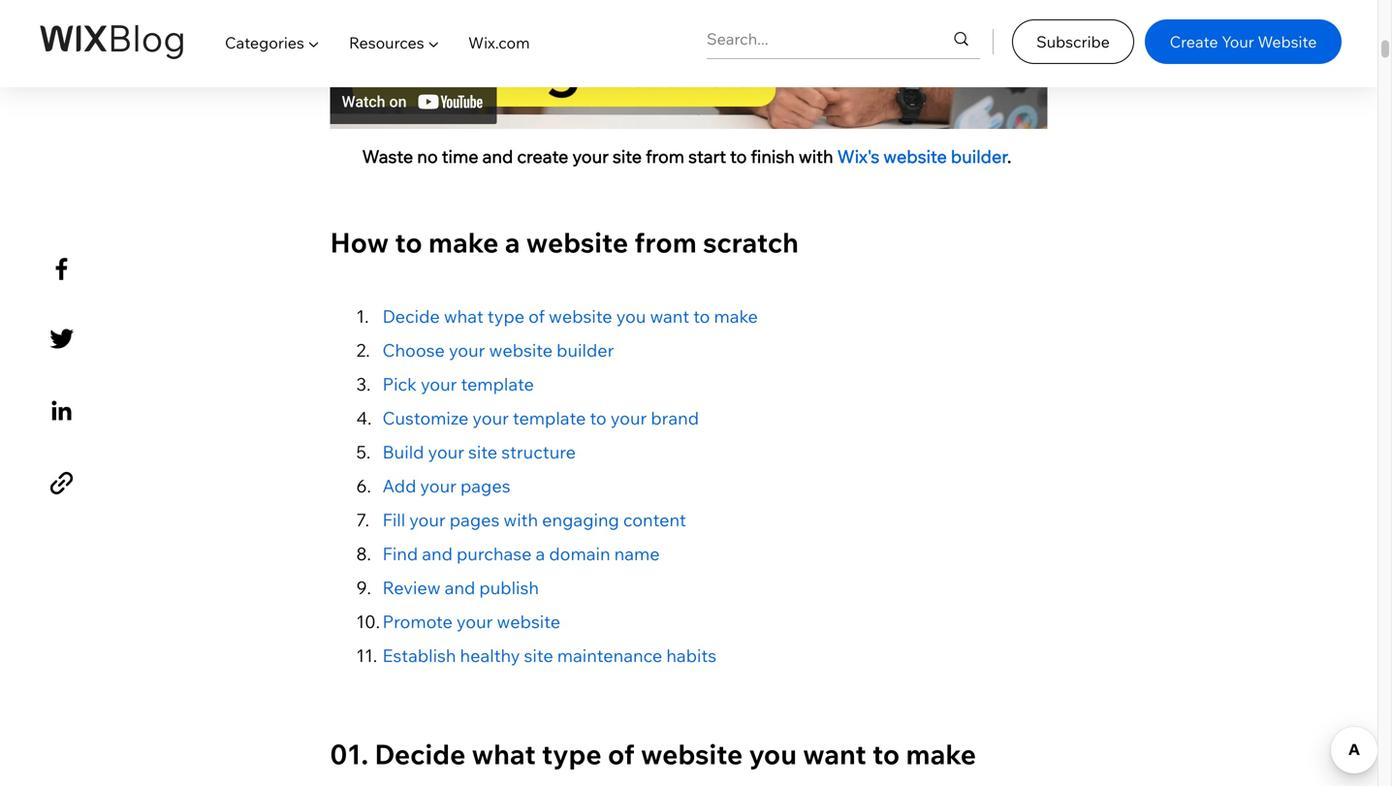 Task type: vqa. For each thing, say whether or not it's contained in the screenshot.
the of to the bottom
no



Task type: locate. For each thing, give the bounding box(es) containing it.
1 horizontal spatial of
[[608, 738, 635, 772]]

find
[[383, 543, 418, 565]]

pages down build your site structure
[[461, 475, 511, 497]]

how
[[330, 226, 389, 260]]

copy link of the article image
[[45, 467, 79, 501]]

promote
[[383, 611, 453, 633]]

customize
[[383, 407, 469, 429]]

pick
[[383, 374, 417, 395]]

0 vertical spatial with
[[799, 146, 834, 167]]

establish healthy site maintenance habits
[[383, 645, 717, 667]]

1 horizontal spatial builder
[[952, 146, 1008, 167]]

0 vertical spatial what
[[444, 306, 484, 327]]

your right add
[[420, 475, 457, 497]]

your for customize your template to your brand
[[473, 407, 509, 429]]

share article on facebook image
[[45, 252, 79, 286], [45, 252, 79, 286]]

1 horizontal spatial you
[[749, 738, 797, 772]]

decide what type of website you want to make link
[[383, 306, 758, 327]]

0 vertical spatial pages
[[461, 475, 511, 497]]

pick your template link
[[383, 374, 534, 395]]

1 vertical spatial want
[[803, 738, 867, 772]]

engaging
[[542, 509, 620, 531]]

1 horizontal spatial a
[[536, 543, 545, 565]]

customize your template to your brand
[[383, 407, 699, 429]]

your right fill
[[410, 509, 446, 531]]

2 horizontal spatial make
[[906, 738, 977, 772]]

a for website
[[505, 226, 520, 260]]

1 vertical spatial and
[[422, 543, 453, 565]]

waste
[[362, 146, 413, 167]]

None search field
[[707, 19, 981, 58]]

pick your template
[[383, 374, 534, 395]]

review and publish link
[[383, 577, 543, 599]]

1 horizontal spatial make
[[714, 306, 758, 327]]

website
[[884, 146, 948, 167], [527, 226, 629, 260], [549, 306, 613, 327], [489, 340, 553, 361], [497, 611, 561, 633], [641, 738, 743, 772]]

from left scratch
[[635, 226, 697, 260]]

subscribe
[[1037, 32, 1111, 51]]

01.
[[330, 738, 369, 772]]

your up add your pages
[[428, 441, 465, 463]]

site for structure
[[469, 441, 498, 463]]

website
[[1259, 32, 1318, 51]]

add your pages
[[383, 475, 511, 497]]

establish
[[383, 645, 456, 667]]

0 vertical spatial site
[[613, 146, 642, 167]]

structure
[[502, 441, 576, 463]]

0 horizontal spatial builder
[[557, 340, 614, 361]]

.
[[1008, 146, 1012, 167]]

build
[[383, 441, 424, 463]]

pages
[[461, 475, 511, 497], [450, 509, 500, 531]]

create
[[1170, 32, 1219, 51]]

template
[[461, 374, 534, 395], [513, 407, 586, 429]]

0 horizontal spatial a
[[505, 226, 520, 260]]

a down create
[[505, 226, 520, 260]]

pages up purchase
[[450, 509, 500, 531]]

resources
[[349, 33, 425, 52]]

no
[[417, 146, 438, 167]]

1 vertical spatial you
[[749, 738, 797, 772]]

builder
[[952, 146, 1008, 167], [557, 340, 614, 361]]

1 vertical spatial a
[[536, 543, 545, 565]]

1 ▼ from the left
[[308, 33, 320, 52]]

share article on twitter image
[[45, 322, 79, 356], [45, 322, 79, 356]]

your down review and publish link on the bottom left
[[457, 611, 493, 633]]

make
[[429, 226, 499, 260], [714, 306, 758, 327], [906, 738, 977, 772]]

0 horizontal spatial type
[[488, 306, 525, 327]]

subscribe link
[[1013, 19, 1135, 64]]

decide what type of website you want to make
[[383, 306, 758, 327]]

▼ for categories ▼
[[308, 33, 320, 52]]

0 vertical spatial want
[[650, 306, 690, 327]]

0 horizontal spatial want
[[650, 306, 690, 327]]

site up add your pages link
[[469, 441, 498, 463]]

your up the customize
[[421, 374, 457, 395]]

start
[[689, 146, 727, 167]]

0 horizontal spatial of
[[529, 306, 545, 327]]

▼ right resources
[[428, 33, 440, 52]]

your for build your site structure
[[428, 441, 465, 463]]

1 horizontal spatial site
[[524, 645, 554, 667]]

0 vertical spatial of
[[529, 306, 545, 327]]

0 horizontal spatial site
[[469, 441, 498, 463]]

decide up choose
[[383, 306, 440, 327]]

fill
[[383, 509, 406, 531]]

your up pick your template link at the left of the page
[[449, 340, 485, 361]]

and
[[483, 146, 513, 167], [422, 543, 453, 565], [445, 577, 476, 599]]

0 horizontal spatial with
[[504, 509, 538, 531]]

▼ right categories on the left of page
[[308, 33, 320, 52]]

create your website
[[1170, 32, 1318, 51]]

your right create
[[573, 146, 609, 167]]

Search... search field
[[707, 19, 914, 58]]

your up build your site structure
[[473, 407, 509, 429]]

and for purchase
[[422, 543, 453, 565]]

2 vertical spatial site
[[524, 645, 554, 667]]

name
[[615, 543, 660, 565]]

decide
[[383, 306, 440, 327], [375, 738, 466, 772]]

2 horizontal spatial site
[[613, 146, 642, 167]]

build your site structure
[[383, 441, 576, 463]]

1 vertical spatial type
[[542, 738, 602, 772]]

promote your website
[[383, 611, 561, 633]]

choose
[[383, 340, 445, 361]]

and up promote your website link
[[445, 577, 476, 599]]

to
[[731, 146, 747, 167], [395, 226, 423, 260], [694, 306, 711, 327], [590, 407, 607, 429], [873, 738, 900, 772]]

0 vertical spatial a
[[505, 226, 520, 260]]

a
[[505, 226, 520, 260], [536, 543, 545, 565]]

add your pages link
[[383, 475, 511, 497]]

1 vertical spatial pages
[[450, 509, 500, 531]]

template down choose your website builder
[[461, 374, 534, 395]]

0 horizontal spatial you
[[617, 306, 646, 327]]

with up find and purchase a domain name "link"
[[504, 509, 538, 531]]

▼
[[308, 33, 320, 52], [428, 33, 440, 52]]

0 vertical spatial template
[[461, 374, 534, 395]]

and right find
[[422, 543, 453, 565]]

build your site structure link
[[383, 441, 576, 463]]

maintenance
[[558, 645, 663, 667]]

template up structure on the left of the page
[[513, 407, 586, 429]]

a for domain
[[536, 543, 545, 565]]

1 horizontal spatial ▼
[[428, 33, 440, 52]]

waste no time and create your site from start to finish with wix's website builder .
[[362, 146, 1016, 167]]

1 vertical spatial site
[[469, 441, 498, 463]]

1 vertical spatial template
[[513, 407, 586, 429]]

purchase
[[457, 543, 532, 565]]

decide right 01. on the left bottom
[[375, 738, 466, 772]]

site
[[613, 146, 642, 167], [469, 441, 498, 463], [524, 645, 554, 667]]

categories ▼
[[225, 33, 320, 52]]

0 vertical spatial make
[[429, 226, 499, 260]]

2 ▼ from the left
[[428, 33, 440, 52]]

from
[[646, 146, 685, 167], [635, 226, 697, 260]]

1 vertical spatial make
[[714, 306, 758, 327]]

habits
[[667, 645, 717, 667]]

2 vertical spatial and
[[445, 577, 476, 599]]

pages for fill your pages with engaging content
[[450, 509, 500, 531]]

a down "fill your pages with engaging content" on the left bottom of the page
[[536, 543, 545, 565]]

and right time
[[483, 146, 513, 167]]

type
[[488, 306, 525, 327], [542, 738, 602, 772]]

from left start
[[646, 146, 685, 167]]

site right "healthy" in the left of the page
[[524, 645, 554, 667]]

publish
[[480, 577, 539, 599]]

0 horizontal spatial ▼
[[308, 33, 320, 52]]

categories
[[225, 33, 304, 52]]

what
[[444, 306, 484, 327], [472, 738, 536, 772]]

want
[[650, 306, 690, 327], [803, 738, 867, 772]]

you
[[617, 306, 646, 327], [749, 738, 797, 772]]

finish
[[751, 146, 795, 167]]

with left wix's
[[799, 146, 834, 167]]

with
[[799, 146, 834, 167], [504, 509, 538, 531]]

of
[[529, 306, 545, 327], [608, 738, 635, 772]]

0 horizontal spatial make
[[429, 226, 499, 260]]

and for publish
[[445, 577, 476, 599]]

site left start
[[613, 146, 642, 167]]

your for add your pages
[[420, 475, 457, 497]]

promote your website link
[[383, 611, 561, 633]]

your
[[573, 146, 609, 167], [449, 340, 485, 361], [421, 374, 457, 395], [473, 407, 509, 429], [611, 407, 647, 429], [428, 441, 465, 463], [420, 475, 457, 497], [410, 509, 446, 531], [457, 611, 493, 633]]



Task type: describe. For each thing, give the bounding box(es) containing it.
how to make a website from scratch
[[330, 226, 799, 260]]

review and publish
[[383, 577, 543, 599]]

1 horizontal spatial type
[[542, 738, 602, 772]]

create your website link
[[1146, 19, 1343, 64]]

01. decide what type of website you want to make
[[330, 738, 977, 772]]

your for fill your pages with engaging content
[[410, 509, 446, 531]]

your
[[1222, 32, 1255, 51]]

your for promote your website
[[457, 611, 493, 633]]

1 horizontal spatial with
[[799, 146, 834, 167]]

time
[[442, 146, 479, 167]]

0 vertical spatial decide
[[383, 306, 440, 327]]

wix.com
[[469, 33, 530, 52]]

add
[[383, 475, 417, 497]]

pages for add your pages
[[461, 475, 511, 497]]

content
[[624, 509, 687, 531]]

review
[[383, 577, 441, 599]]

template for pick
[[461, 374, 534, 395]]

0 vertical spatial and
[[483, 146, 513, 167]]

scratch
[[703, 226, 799, 260]]

find and purchase a domain name link
[[383, 543, 660, 565]]

create
[[517, 146, 569, 167]]

site for maintenance
[[524, 645, 554, 667]]

1 vertical spatial with
[[504, 509, 538, 531]]

fill your pages with engaging content
[[383, 509, 687, 531]]

choose your website builder link
[[383, 340, 614, 361]]

▼ for resources  ▼
[[428, 33, 440, 52]]

your left brand
[[611, 407, 647, 429]]

share article on linkedin image
[[45, 394, 79, 428]]

fill your pages with engaging content link
[[383, 509, 687, 531]]

1 vertical spatial builder
[[557, 340, 614, 361]]

1 vertical spatial from
[[635, 226, 697, 260]]

0 vertical spatial type
[[488, 306, 525, 327]]

0 vertical spatial from
[[646, 146, 685, 167]]

1 horizontal spatial want
[[803, 738, 867, 772]]

copy link of the article image
[[45, 467, 79, 501]]

1 vertical spatial decide
[[375, 738, 466, 772]]

1 vertical spatial what
[[472, 738, 536, 772]]

wix's
[[838, 146, 880, 167]]

establish healthy site maintenance habits link
[[383, 645, 717, 667]]

0 vertical spatial builder
[[952, 146, 1008, 167]]

share article on linkedin image
[[45, 394, 79, 428]]

2 vertical spatial make
[[906, 738, 977, 772]]

brand
[[651, 407, 699, 429]]

your for pick your template
[[421, 374, 457, 395]]

customize your template to your brand link
[[383, 407, 699, 429]]

your for choose your website builder
[[449, 340, 485, 361]]

choose your website builder
[[383, 340, 614, 361]]

resources  ▼
[[349, 33, 440, 52]]

wix.com link
[[454, 16, 545, 70]]

wix's website builder link
[[838, 146, 1008, 167]]

healthy
[[460, 645, 520, 667]]

0 vertical spatial you
[[617, 306, 646, 327]]

template for customize
[[513, 407, 586, 429]]

domain
[[549, 543, 611, 565]]

1 vertical spatial of
[[608, 738, 635, 772]]

find and purchase a domain name
[[383, 543, 660, 565]]



